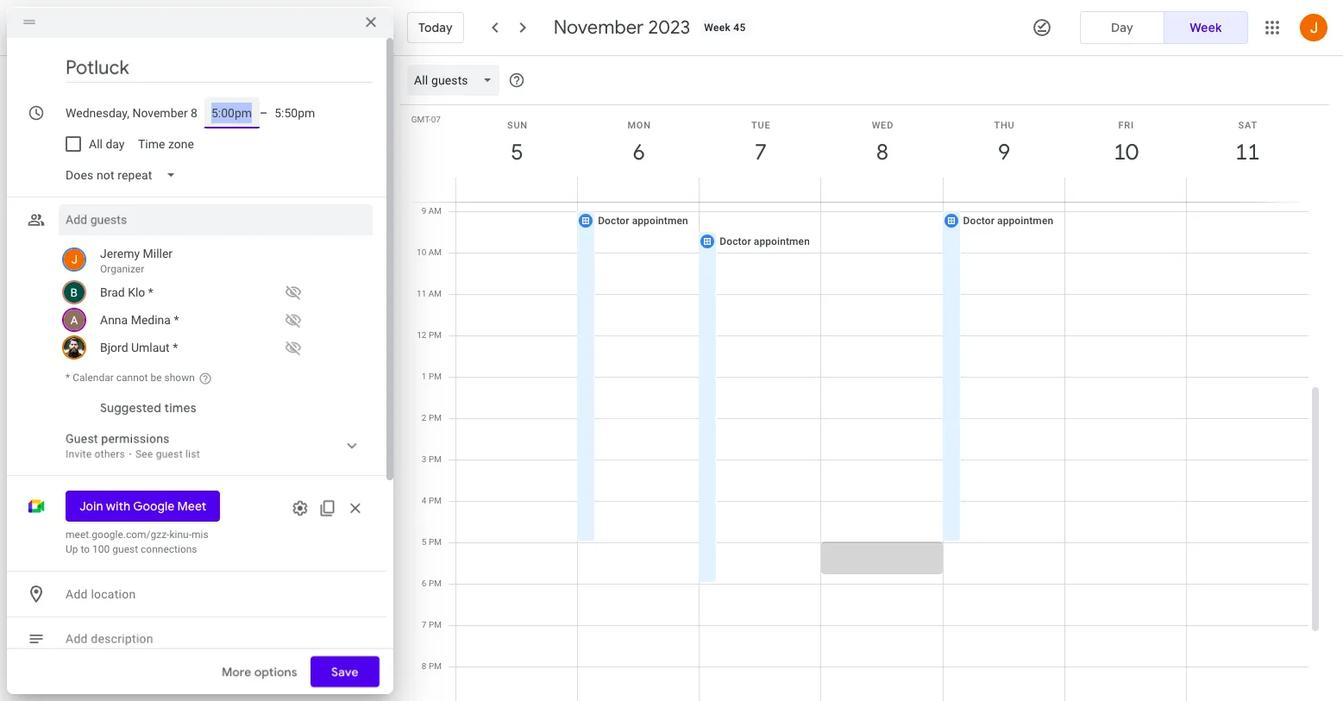 Task type: locate. For each thing, give the bounding box(es) containing it.
6 pm
[[422, 579, 442, 588]]

None field
[[407, 65, 506, 96], [59, 160, 190, 191], [407, 65, 506, 96], [59, 160, 190, 191]]

wed
[[872, 120, 894, 131]]

0 horizontal spatial doctor appointment button
[[576, 210, 692, 543]]

0 horizontal spatial 11
[[417, 289, 426, 298]]

1 vertical spatial 8
[[422, 662, 427, 671]]

10 am
[[417, 248, 442, 257]]

10 down fri
[[1113, 138, 1137, 166]]

doctor appointment for right doctor appointment button
[[963, 215, 1057, 227]]

2 horizontal spatial doctor appointment
[[963, 215, 1057, 227]]

1 horizontal spatial 7
[[753, 138, 766, 166]]

am up 12 pm
[[429, 289, 442, 298]]

6 inside 'mon 6'
[[632, 138, 644, 166]]

see
[[135, 449, 153, 461]]

5
[[510, 138, 522, 166], [422, 537, 427, 547]]

doctor appointment
[[598, 215, 692, 227], [963, 215, 1057, 227], [720, 236, 813, 248]]

pm up 8 pm
[[429, 620, 442, 630]]

0 horizontal spatial 8
[[422, 662, 427, 671]]

7 pm
[[422, 620, 442, 630]]

see guest list
[[135, 449, 200, 461]]

pm right 4
[[429, 496, 442, 506]]

8 pm from the top
[[429, 620, 442, 630]]

pm right 12
[[429, 330, 442, 340]]

option group
[[1080, 11, 1248, 44]]

8 down wed
[[875, 138, 888, 166]]

appointment
[[632, 215, 692, 227], [997, 215, 1057, 227], [754, 236, 813, 248]]

doctor appointment for middle doctor appointment button
[[720, 236, 813, 248]]

6
[[632, 138, 644, 166], [422, 579, 427, 588]]

pm right 3
[[429, 455, 442, 464]]

week inside radio
[[1190, 20, 1222, 35]]

guest permissions
[[66, 432, 170, 446]]

9 pm from the top
[[429, 662, 442, 671]]

0 horizontal spatial doctor appointment
[[598, 215, 692, 227]]

* inside bjord umlaut tree item
[[173, 341, 178, 355]]

anna medina *
[[100, 313, 179, 327]]

pm right 1
[[429, 372, 442, 381]]

0 horizontal spatial guest
[[112, 543, 138, 556]]

2023
[[648, 16, 690, 40]]

pm right 2
[[429, 413, 442, 423]]

today
[[418, 20, 453, 35]]

3 pm from the top
[[429, 413, 442, 423]]

pm up 7 pm at bottom
[[429, 579, 442, 588]]

0 vertical spatial add
[[66, 587, 88, 601]]

7 down tue
[[753, 138, 766, 166]]

10 up 11 am
[[417, 248, 426, 257]]

guest
[[156, 449, 183, 461], [112, 543, 138, 556]]

5 column header
[[455, 105, 578, 202]]

9
[[997, 138, 1009, 166], [422, 206, 426, 216]]

0 vertical spatial 8
[[875, 138, 888, 166]]

9 column header
[[942, 105, 1065, 202]]

11
[[1234, 138, 1259, 166], [417, 289, 426, 298]]

week
[[1190, 20, 1222, 35], [704, 22, 731, 34]]

1 horizontal spatial 10
[[1113, 138, 1137, 166]]

be
[[151, 372, 162, 384]]

Day radio
[[1080, 11, 1165, 44]]

5 down 4
[[422, 537, 427, 547]]

thu 9
[[994, 120, 1015, 166]]

1 horizontal spatial doctor
[[720, 236, 751, 248]]

11 down sat
[[1234, 138, 1259, 166]]

pm
[[429, 330, 442, 340], [429, 372, 442, 381], [429, 413, 442, 423], [429, 455, 442, 464], [429, 496, 442, 506], [429, 537, 442, 547], [429, 579, 442, 588], [429, 620, 442, 630], [429, 662, 442, 671]]

1 horizontal spatial 6
[[632, 138, 644, 166]]

1 horizontal spatial doctor appointment
[[720, 236, 813, 248]]

sat
[[1238, 120, 1258, 131]]

doctor
[[598, 215, 629, 227], [963, 215, 995, 227], [720, 236, 751, 248]]

10 column header
[[1064, 105, 1187, 202]]

5 down sun
[[510, 138, 522, 166]]

november 2023
[[554, 16, 690, 40]]

*
[[148, 286, 153, 299], [174, 313, 179, 327], [173, 341, 178, 355], [66, 372, 70, 384]]

1 horizontal spatial 8
[[875, 138, 888, 166]]

time zone button
[[131, 129, 201, 160]]

meet
[[177, 499, 206, 514]]

2 add from the top
[[66, 632, 88, 646]]

8 down 7 pm at bottom
[[422, 662, 427, 671]]

0 vertical spatial am
[[428, 206, 442, 216]]

list
[[186, 449, 200, 461]]

* right klo
[[148, 286, 153, 299]]

9 down the thu
[[997, 138, 1009, 166]]

wed 8
[[872, 120, 894, 166]]

pm down 7 pm at bottom
[[429, 662, 442, 671]]

guest down meet.google.com/gzz-
[[112, 543, 138, 556]]

2 pm from the top
[[429, 372, 442, 381]]

time zone
[[138, 137, 194, 151]]

12
[[417, 330, 427, 340]]

brad
[[100, 286, 125, 299]]

time
[[138, 137, 166, 151]]

tue 7
[[751, 120, 771, 166]]

3
[[422, 455, 427, 464]]

week for week 45
[[704, 22, 731, 34]]

week right day
[[1190, 20, 1222, 35]]

0 horizontal spatial 5
[[422, 537, 427, 547]]

jeremy miller organizer
[[100, 247, 173, 275]]

* right umlaut
[[173, 341, 178, 355]]

9 inside thu 9
[[997, 138, 1009, 166]]

9 up 10 am
[[422, 206, 426, 216]]

1 am from the top
[[428, 206, 442, 216]]

0 horizontal spatial 9
[[422, 206, 426, 216]]

0 vertical spatial 6
[[632, 138, 644, 166]]

1 horizontal spatial 11
[[1234, 138, 1259, 166]]

am for 9 am
[[428, 206, 442, 216]]

–
[[260, 106, 268, 120]]

0 vertical spatial 10
[[1113, 138, 1137, 166]]

pm for 1 pm
[[429, 372, 442, 381]]

3 pm
[[422, 455, 442, 464]]

0 vertical spatial 11
[[1234, 138, 1259, 166]]

add left description
[[66, 632, 88, 646]]

add left location
[[66, 587, 88, 601]]

6 up 7 pm at bottom
[[422, 579, 427, 588]]

umlaut
[[131, 341, 170, 355]]

pm for 12 pm
[[429, 330, 442, 340]]

meet.google.com/gzz-
[[66, 529, 169, 541]]

8
[[875, 138, 888, 166], [422, 662, 427, 671]]

12 pm
[[417, 330, 442, 340]]

tuesday, november 7 element
[[741, 133, 781, 173]]

4 pm from the top
[[429, 455, 442, 464]]

5 inside sun 5
[[510, 138, 522, 166]]

* for anna medina *
[[174, 313, 179, 327]]

0 horizontal spatial 7
[[422, 620, 427, 630]]

0 vertical spatial 7
[[753, 138, 766, 166]]

* right medina
[[174, 313, 179, 327]]

add description button
[[59, 624, 373, 655]]

am down '9 am'
[[429, 248, 442, 257]]

7 up 8 pm
[[422, 620, 427, 630]]

7 pm from the top
[[429, 579, 442, 588]]

1 vertical spatial 10
[[417, 248, 426, 257]]

sunday, november 5 element
[[497, 133, 537, 173]]

doctor appointment for leftmost doctor appointment button
[[598, 215, 692, 227]]

join with google meet link
[[66, 491, 220, 522]]

guest left "list"
[[156, 449, 183, 461]]

6 down mon
[[632, 138, 644, 166]]

wednesday, november 8 element
[[863, 133, 902, 173]]

grid
[[400, 56, 1322, 701]]

1 horizontal spatial 9
[[997, 138, 1009, 166]]

add inside dropdown button
[[66, 587, 88, 601]]

1 pm from the top
[[429, 330, 442, 340]]

add inside dropdown button
[[66, 632, 88, 646]]

07
[[431, 115, 441, 124]]

week left the 45
[[704, 22, 731, 34]]

am up 10 am
[[428, 206, 442, 216]]

2 vertical spatial am
[[429, 289, 442, 298]]

join with google meet
[[79, 499, 206, 514]]

Week radio
[[1164, 11, 1248, 44]]

1 vertical spatial 9
[[422, 206, 426, 216]]

1 vertical spatial 6
[[422, 579, 427, 588]]

guest inside the meet.google.com/gzz-kinu-mis up to 100 guest connections
[[112, 543, 138, 556]]

guests invited to this event. tree
[[59, 242, 373, 361]]

0 vertical spatial 5
[[510, 138, 522, 166]]

bjord umlaut tree item
[[59, 334, 373, 361]]

1 horizontal spatial week
[[1190, 20, 1222, 35]]

5 pm from the top
[[429, 496, 442, 506]]

3 am from the top
[[429, 289, 442, 298]]

0 vertical spatial 9
[[997, 138, 1009, 166]]

* left calendar
[[66, 372, 70, 384]]

suggested times button
[[93, 393, 203, 424]]

* inside anna medina 'tree item'
[[174, 313, 179, 327]]

week 45
[[704, 22, 746, 34]]

1 vertical spatial 11
[[417, 289, 426, 298]]

0 horizontal spatial 6
[[422, 579, 427, 588]]

all day
[[89, 137, 125, 151]]

0 horizontal spatial week
[[704, 22, 731, 34]]

1 horizontal spatial guest
[[156, 449, 183, 461]]

7
[[753, 138, 766, 166], [422, 620, 427, 630]]

1 vertical spatial 5
[[422, 537, 427, 547]]

location
[[91, 587, 136, 601]]

1 vertical spatial add
[[66, 632, 88, 646]]

1 vertical spatial am
[[429, 248, 442, 257]]

1 add from the top
[[66, 587, 88, 601]]

1 horizontal spatial 5
[[510, 138, 522, 166]]

4 pm
[[422, 496, 442, 506]]

to element
[[260, 106, 268, 120]]

bjord
[[100, 341, 128, 355]]

doctor appointment button
[[576, 210, 692, 543], [942, 210, 1057, 543], [698, 231, 813, 584]]

* inside brad klo tree item
[[148, 286, 153, 299]]

pm for 6 pm
[[429, 579, 442, 588]]

add
[[66, 587, 88, 601], [66, 632, 88, 646]]

add for add description
[[66, 632, 88, 646]]

1 vertical spatial guest
[[112, 543, 138, 556]]

Guests text field
[[66, 204, 366, 236]]

friday, november 10 element
[[1106, 133, 1146, 173]]

with
[[106, 499, 130, 514]]

0 horizontal spatial appointment
[[632, 215, 692, 227]]

6 pm from the top
[[429, 537, 442, 547]]

tue
[[751, 120, 771, 131]]

2 am from the top
[[429, 248, 442, 257]]

11 up 12
[[417, 289, 426, 298]]

pm up 6 pm
[[429, 537, 442, 547]]

1 pm
[[422, 372, 442, 381]]

sun 5
[[507, 120, 528, 166]]



Task type: describe. For each thing, give the bounding box(es) containing it.
7 column header
[[699, 105, 822, 202]]

add location button
[[59, 579, 373, 610]]

Start date text field
[[66, 103, 198, 123]]

show schedule of bjord umlaut image
[[279, 334, 307, 361]]

calendar
[[73, 372, 114, 384]]

zone
[[168, 137, 194, 151]]

pm for 8 pm
[[429, 662, 442, 671]]

add location
[[66, 587, 136, 601]]

11 am
[[417, 289, 442, 298]]

day
[[106, 137, 125, 151]]

kinu-
[[169, 529, 191, 541]]

google
[[133, 499, 175, 514]]

0 horizontal spatial doctor
[[598, 215, 629, 227]]

to
[[81, 543, 90, 556]]

saturday, november 11 element
[[1228, 133, 1268, 173]]

2 horizontal spatial doctor appointment button
[[942, 210, 1057, 543]]

anna medina tree item
[[59, 306, 373, 334]]

jeremy
[[100, 247, 140, 261]]

permissions
[[101, 432, 170, 446]]

shown
[[164, 372, 195, 384]]

mon 6
[[627, 120, 651, 166]]

* for brad klo *
[[148, 286, 153, 299]]

gmt-07
[[411, 115, 441, 124]]

mon
[[627, 120, 651, 131]]

1 horizontal spatial doctor appointment button
[[698, 231, 813, 584]]

1 horizontal spatial appointment
[[754, 236, 813, 248]]

8 pm
[[422, 662, 442, 671]]

add description
[[66, 632, 153, 646]]

others
[[95, 449, 125, 461]]

2 horizontal spatial doctor
[[963, 215, 995, 227]]

8 column header
[[821, 105, 943, 202]]

5 pm
[[422, 537, 442, 547]]

suggested
[[100, 400, 161, 416]]

2 horizontal spatial appointment
[[997, 215, 1057, 227]]

6 column header
[[577, 105, 700, 202]]

fri
[[1118, 120, 1134, 131]]

week for week
[[1190, 20, 1222, 35]]

cannot
[[116, 372, 148, 384]]

11 column header
[[1186, 105, 1309, 202]]

show schedule of anna medina image
[[279, 306, 307, 334]]

0 horizontal spatial 10
[[417, 248, 426, 257]]

7 inside tue 7
[[753, 138, 766, 166]]

november
[[554, 16, 644, 40]]

thu
[[994, 120, 1015, 131]]

klo
[[128, 286, 145, 299]]

anna
[[100, 313, 128, 327]]

45
[[734, 22, 746, 34]]

join
[[79, 499, 103, 514]]

Add title text field
[[66, 55, 373, 81]]

add for add location
[[66, 587, 88, 601]]

meet.google.com/gzz-kinu-mis up to 100 guest connections
[[66, 529, 208, 556]]

brad klo *
[[100, 286, 153, 299]]

2 pm
[[422, 413, 442, 423]]

mis
[[191, 529, 208, 541]]

0 vertical spatial guest
[[156, 449, 183, 461]]

invite others
[[66, 449, 125, 461]]

bjord umlaut *
[[100, 341, 178, 355]]

2
[[422, 413, 427, 423]]

pm for 5 pm
[[429, 537, 442, 547]]

* for bjord umlaut *
[[173, 341, 178, 355]]

all
[[89, 137, 103, 151]]

9 am
[[422, 206, 442, 216]]

thursday, november 9 element
[[984, 133, 1024, 173]]

100
[[92, 543, 110, 556]]

option group containing day
[[1080, 11, 1248, 44]]

jeremy miller, organizer tree item
[[59, 242, 373, 279]]

up
[[66, 543, 78, 556]]

11 inside column header
[[1234, 138, 1259, 166]]

invite
[[66, 449, 92, 461]]

medina
[[131, 313, 171, 327]]

miller
[[143, 247, 173, 261]]

sat 11
[[1234, 120, 1259, 166]]

sun
[[507, 120, 528, 131]]

pm for 7 pm
[[429, 620, 442, 630]]

fri 10
[[1113, 120, 1137, 166]]

times
[[164, 400, 196, 416]]

suggested times
[[100, 400, 196, 416]]

1 vertical spatial 7
[[422, 620, 427, 630]]

10 inside column header
[[1113, 138, 1137, 166]]

pm for 3 pm
[[429, 455, 442, 464]]

am for 10 am
[[429, 248, 442, 257]]

connections
[[141, 543, 197, 556]]

grid containing 5
[[400, 56, 1322, 701]]

am for 11 am
[[429, 289, 442, 298]]

pm for 4 pm
[[429, 496, 442, 506]]

4
[[422, 496, 427, 506]]

today button
[[407, 7, 464, 48]]

pm for 2 pm
[[429, 413, 442, 423]]

Start time text field
[[211, 103, 253, 123]]

brad klo tree item
[[59, 279, 373, 306]]

8 inside wed 8
[[875, 138, 888, 166]]

organizer
[[100, 263, 144, 275]]

description
[[91, 632, 153, 646]]

* calendar cannot be shown
[[66, 372, 195, 384]]

show schedule of brad klo image
[[279, 279, 307, 306]]

monday, november 6 element
[[619, 133, 659, 173]]

End time text field
[[274, 103, 316, 123]]

1
[[422, 372, 427, 381]]

day
[[1111, 20, 1134, 35]]

guest
[[66, 432, 98, 446]]

gmt-
[[411, 115, 431, 124]]



Task type: vqa. For each thing, say whether or not it's contained in the screenshot.
first , from the left
no



